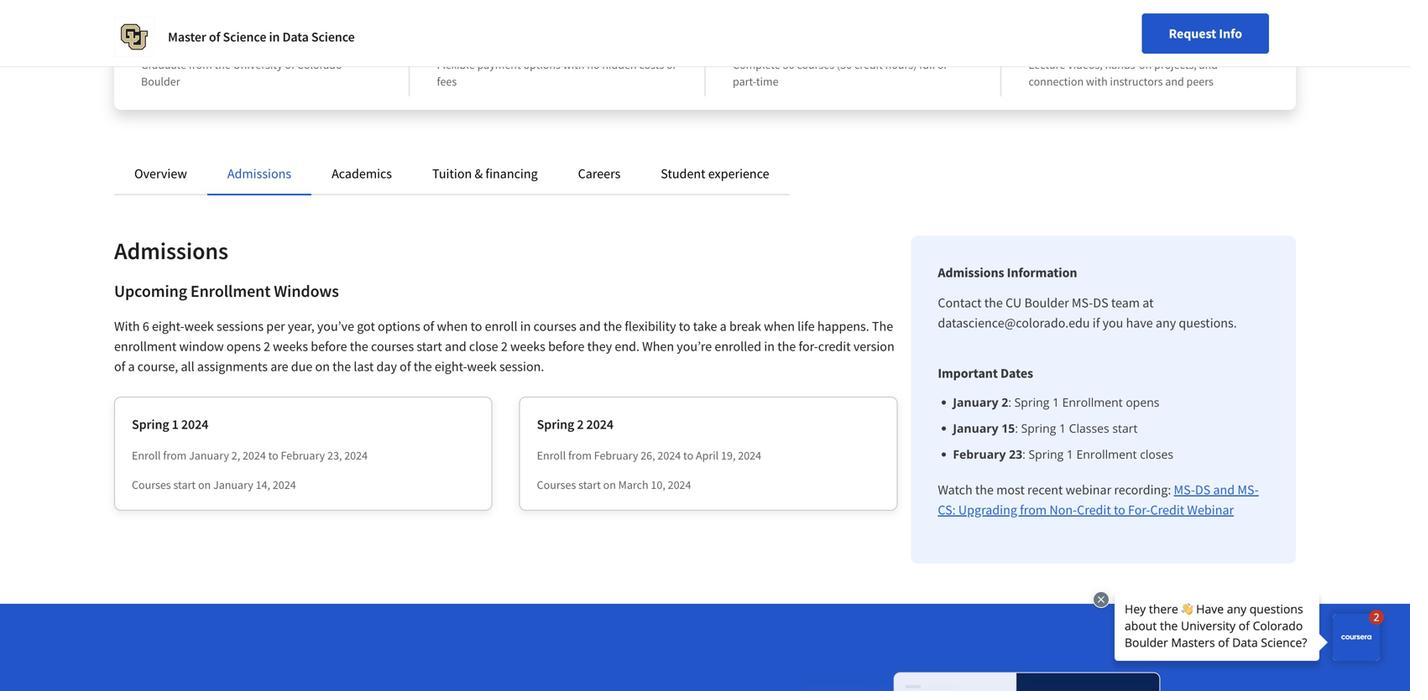 Task type: describe. For each thing, give the bounding box(es) containing it.
0 horizontal spatial eight-
[[152, 318, 184, 335]]

fully accredited online program graduate from the university of colorado boulder
[[141, 34, 367, 89]]

on inside 'with 6 eight-week sessions per year, you've got options of when to enroll in courses and the flexibility to take a break when life happens. the enrollment window opens 2 weeks before the courses start and close 2 weeks before they end. when you're enrolled in the for-credit version of a course, all assignments are due on the last day of the eight-week session.'
[[315, 358, 330, 375]]

webinar
[[1187, 502, 1234, 519]]

for-
[[799, 338, 818, 355]]

list item containing february 23
[[953, 446, 1269, 463]]

2 science from the left
[[311, 29, 355, 45]]

or for complete 30 courses (30 credit hours) full or part-time
[[938, 57, 948, 72]]

enrolled
[[715, 338, 762, 355]]

ds inside "ms-ds and ms- cs: upgrading from non-credit to for-credit webinar"
[[1195, 482, 1211, 499]]

to inside "ms-ds and ms- cs: upgrading from non-credit to for-credit webinar"
[[1114, 502, 1126, 519]]

info
[[1219, 25, 1243, 42]]

2 horizontal spatial ms-
[[1238, 482, 1259, 499]]

start down spring 1 2024
[[173, 478, 196, 493]]

any
[[1156, 315, 1176, 332]]

break
[[730, 318, 761, 335]]

academics
[[332, 165, 392, 182]]

1 science from the left
[[223, 29, 266, 45]]

with inside 100% online learning lecture videos, hands-on projects, and connection with instructors and peers
[[1086, 74, 1108, 89]]

options inside 'with 6 eight-week sessions per year, you've got options of when to enroll in courses and the flexibility to take a break when life happens. the enrollment window opens 2 weeks before the courses start and close 2 weeks before they end. when you're enrolled in the for-credit version of a course, all assignments are due on the last day of the eight-week session.'
[[378, 318, 420, 335]]

most
[[997, 482, 1025, 499]]

0 horizontal spatial february
[[281, 448, 325, 463]]

request
[[1169, 25, 1217, 42]]

to up close
[[471, 318, 482, 335]]

contact the cu boulder ms-ds team at datascience@colorado.edu if you have any questions.
[[938, 295, 1237, 332]]

close
[[469, 338, 498, 355]]

credit inside complete 30 courses (30 credit hours) full or part-time
[[855, 57, 883, 72]]

experience
[[708, 165, 770, 182]]

boulder inside the fully accredited online program graduate from the university of colorado boulder
[[141, 74, 180, 89]]

financing
[[486, 165, 538, 182]]

accredited
[[179, 34, 254, 55]]

100%
[[1029, 34, 1068, 55]]

peers
[[1187, 74, 1214, 89]]

full
[[919, 57, 935, 72]]

enroll from january 2, 2024 to february 23, 2024
[[132, 448, 368, 463]]

when
[[642, 338, 674, 355]]

complete 30 courses (30 credit hours) full or part-time
[[733, 57, 948, 89]]

spring for january 2
[[1015, 395, 1050, 411]]

student experience link
[[661, 165, 770, 182]]

non-
[[1050, 502, 1077, 519]]

14,
[[256, 478, 270, 493]]

start inside list item
[[1113, 421, 1138, 437]]

life
[[798, 318, 815, 335]]

instructors
[[1110, 74, 1163, 89]]

windows
[[274, 281, 339, 302]]

15
[[1002, 421, 1015, 437]]

learning
[[1120, 34, 1179, 55]]

with
[[114, 318, 140, 335]]

last
[[354, 358, 374, 375]]

the
[[872, 318, 893, 335]]

1 when from the left
[[437, 318, 468, 335]]

january 15 : spring 1 classes start
[[953, 421, 1138, 437]]

0 horizontal spatial a
[[128, 358, 135, 375]]

spring for february 23
[[1029, 447, 1064, 463]]

from inside "ms-ds and ms- cs: upgrading from non-credit to for-credit webinar"
[[1020, 502, 1047, 519]]

datascience@colorado.edu
[[938, 315, 1090, 332]]

to up 14,
[[268, 448, 279, 463]]

30
[[783, 57, 795, 72]]

0 horizontal spatial week
[[184, 318, 214, 335]]

recording:
[[1114, 482, 1171, 499]]

april
[[696, 448, 719, 463]]

0 horizontal spatial in
[[269, 29, 280, 45]]

list item containing january 2
[[953, 394, 1269, 411]]

payment
[[477, 57, 521, 72]]

if
[[1093, 315, 1100, 332]]

23,
[[327, 448, 342, 463]]

you
[[1103, 315, 1124, 332]]

2 down per
[[264, 338, 270, 355]]

(30
[[837, 57, 852, 72]]

with 6 eight-week sessions per year, you've got options of when to enroll in courses and the flexibility to take a break when life happens. the enrollment window opens 2 weeks before the courses start and close 2 weeks before they end. when you're enrolled in the for-credit version of a course, all assignments are due on the last day of the eight-week session.
[[114, 318, 895, 375]]

questions.
[[1179, 315, 1237, 332]]

request info button
[[1142, 13, 1269, 54]]

enrollment for january 2
[[1063, 395, 1123, 411]]

upcoming
[[114, 281, 187, 302]]

1 down course,
[[172, 416, 179, 433]]

1 vertical spatial courses
[[534, 318, 577, 335]]

courses inside complete 30 courses (30 credit hours) full or part-time
[[797, 57, 835, 72]]

to left take
[[679, 318, 691, 335]]

careers link
[[578, 165, 621, 182]]

overview
[[134, 165, 187, 182]]

start left the march
[[579, 478, 601, 493]]

2 before from the left
[[548, 338, 585, 355]]

2 up 15
[[1002, 395, 1008, 411]]

cu
[[1006, 295, 1022, 311]]

enrollment for february 23
[[1077, 447, 1137, 463]]

the up the last
[[350, 338, 368, 355]]

of down enrollment
[[114, 358, 125, 375]]

the up they
[[604, 318, 622, 335]]

1 horizontal spatial in
[[520, 318, 531, 335]]

on left the march
[[603, 478, 616, 493]]

on down enroll from january 2, 2024 to february 23, 2024
[[198, 478, 211, 493]]

costs
[[639, 57, 664, 72]]

or for flexible payment options with no hidden costs or fees
[[667, 57, 677, 72]]

2,
[[231, 448, 240, 463]]

23
[[1009, 447, 1023, 463]]

admissions information
[[938, 264, 1078, 281]]

important dates
[[938, 365, 1034, 382]]

due
[[291, 358, 313, 375]]

embedded module image image
[[777, 645, 1205, 692]]

credit inside 'with 6 eight-week sessions per year, you've got options of when to enroll in courses and the flexibility to take a break when life happens. the enrollment window opens 2 weeks before the courses start and close 2 weeks before they end. when you're enrolled in the for-credit version of a course, all assignments are due on the last day of the eight-week session.'
[[818, 338, 851, 355]]

2 up courses start on march 10, 2024
[[577, 416, 584, 433]]

spring 2 2024
[[537, 416, 614, 433]]

important
[[938, 365, 998, 382]]

january left 2,
[[189, 448, 229, 463]]

spring down session.
[[537, 416, 574, 433]]

classes
[[1069, 421, 1110, 437]]

the inside the fully accredited online program graduate from the university of colorado boulder
[[215, 57, 231, 72]]

1 horizontal spatial ms-
[[1174, 482, 1195, 499]]

session.
[[499, 358, 544, 375]]

2024 right "10,"
[[668, 478, 691, 493]]

request info
[[1169, 25, 1243, 42]]

from down spring 1 2024
[[163, 448, 187, 463]]

flexibility
[[625, 318, 676, 335]]

academics link
[[332, 165, 392, 182]]

2024 right 2,
[[243, 448, 266, 463]]

2 vertical spatial in
[[764, 338, 775, 355]]

courses start on march 10, 2024
[[537, 478, 691, 493]]

the up "upgrading"
[[975, 482, 994, 499]]

time
[[756, 74, 779, 89]]

spring for january 15
[[1021, 421, 1056, 437]]

on inside 100% online learning lecture videos, hands-on projects, and connection with instructors and peers
[[1139, 57, 1152, 72]]

they
[[587, 338, 612, 355]]

26,
[[641, 448, 655, 463]]

enroll for spring 2 2024
[[537, 448, 566, 463]]

1 credit from the left
[[1077, 502, 1111, 519]]

spring down course,
[[132, 416, 169, 433]]

per
[[266, 318, 285, 335]]

courses start on january 14, 2024
[[132, 478, 296, 493]]

student experience
[[661, 165, 770, 182]]

19,
[[721, 448, 736, 463]]

fees
[[437, 74, 457, 89]]

0 horizontal spatial courses
[[371, 338, 414, 355]]

of right got
[[423, 318, 434, 335]]

to left april
[[683, 448, 694, 463]]

of right master
[[209, 29, 220, 45]]

master of science in data science
[[168, 29, 355, 45]]

0 vertical spatial enrollment
[[191, 281, 271, 302]]

university
[[233, 57, 283, 72]]

the left the last
[[333, 358, 351, 375]]

1 weeks from the left
[[273, 338, 308, 355]]



Task type: vqa. For each thing, say whether or not it's contained in the screenshot.
: to the bottom
yes



Task type: locate. For each thing, give the bounding box(es) containing it.
1 vertical spatial ds
[[1195, 482, 1211, 499]]

2 enroll from the left
[[537, 448, 566, 463]]

boulder inside contact the cu boulder ms-ds team at datascience@colorado.edu if you have any questions.
[[1025, 295, 1069, 311]]

eight- right 'day'
[[435, 358, 467, 375]]

0 vertical spatial week
[[184, 318, 214, 335]]

when
[[437, 318, 468, 335], [764, 318, 795, 335]]

credit
[[855, 57, 883, 72], [818, 338, 851, 355]]

list item
[[953, 394, 1269, 411], [953, 420, 1269, 437], [953, 446, 1269, 463]]

1 for january 15
[[1060, 421, 1066, 437]]

1 horizontal spatial when
[[764, 318, 795, 335]]

and up they
[[579, 318, 601, 335]]

overview link
[[134, 165, 187, 182]]

window
[[179, 338, 224, 355]]

to left the for-
[[1114, 502, 1126, 519]]

0 vertical spatial :
[[1008, 395, 1012, 411]]

options right got
[[378, 318, 420, 335]]

0 horizontal spatial boulder
[[141, 74, 180, 89]]

the down accredited
[[215, 57, 231, 72]]

0 horizontal spatial with
[[563, 57, 585, 72]]

enroll for spring 1 2024
[[132, 448, 161, 463]]

0 horizontal spatial online
[[257, 34, 302, 55]]

or inside the flexible payment options with no hidden costs or fees
[[667, 57, 677, 72]]

ds up if
[[1093, 295, 1109, 311]]

: for january 2
[[1008, 395, 1012, 411]]

enroll
[[132, 448, 161, 463], [537, 448, 566, 463]]

1 horizontal spatial courses
[[534, 318, 577, 335]]

2024 right 14,
[[273, 478, 296, 493]]

2 vertical spatial enrollment
[[1077, 447, 1137, 463]]

1 for february 23
[[1067, 447, 1074, 463]]

are
[[271, 358, 288, 375]]

courses down spring 2 2024
[[537, 478, 576, 493]]

options
[[523, 57, 561, 72], [378, 318, 420, 335]]

ds
[[1093, 295, 1109, 311], [1195, 482, 1211, 499]]

complete
[[733, 57, 781, 72]]

0 horizontal spatial opens
[[227, 338, 261, 355]]

1 horizontal spatial ds
[[1195, 482, 1211, 499]]

1 horizontal spatial weeks
[[510, 338, 546, 355]]

courses for spring 1 2024
[[132, 478, 171, 493]]

all
[[181, 358, 195, 375]]

ds up webinar
[[1195, 482, 1211, 499]]

list containing january 2
[[945, 394, 1269, 463]]

0 vertical spatial list item
[[953, 394, 1269, 411]]

team
[[1111, 295, 1140, 311]]

day
[[377, 358, 397, 375]]

0 horizontal spatial ms-
[[1072, 295, 1093, 311]]

enroll from february 26, 2024 to april 19, 2024
[[537, 448, 762, 463]]

courses down spring 1 2024
[[132, 478, 171, 493]]

1 vertical spatial list item
[[953, 420, 1269, 437]]

2024 down "all"
[[181, 416, 208, 433]]

1 or from the left
[[667, 57, 677, 72]]

opens inside 'with 6 eight-week sessions per year, you've got options of when to enroll in courses and the flexibility to take a break when life happens. the enrollment window opens 2 weeks before the courses start and close 2 weeks before they end. when you're enrolled in the for-credit version of a course, all assignments are due on the last day of the eight-week session.'
[[227, 338, 261, 355]]

0 horizontal spatial credit
[[818, 338, 851, 355]]

on up instructors
[[1139, 57, 1152, 72]]

1 horizontal spatial week
[[467, 358, 497, 375]]

program
[[306, 34, 367, 55]]

1 list item from the top
[[953, 394, 1269, 411]]

and down projects,
[[1166, 74, 1184, 89]]

upgrading
[[959, 502, 1017, 519]]

enrollment
[[114, 338, 177, 355]]

assignments
[[197, 358, 268, 375]]

science
[[223, 29, 266, 45], [311, 29, 355, 45]]

graduate
[[141, 57, 186, 72]]

0 horizontal spatial when
[[437, 318, 468, 335]]

1 horizontal spatial eight-
[[435, 358, 467, 375]]

1 up february 23 : spring 1 enrollment closes
[[1060, 421, 1066, 437]]

week down close
[[467, 358, 497, 375]]

january left 15
[[953, 421, 999, 437]]

ms- inside contact the cu boulder ms-ds team at datascience@colorado.edu if you have any questions.
[[1072, 295, 1093, 311]]

and up webinar
[[1214, 482, 1235, 499]]

credit right (30
[[855, 57, 883, 72]]

the left cu at top
[[985, 295, 1003, 311]]

spring right 15
[[1021, 421, 1056, 437]]

fully
[[141, 34, 176, 55]]

february
[[953, 447, 1006, 463], [281, 448, 325, 463], [594, 448, 638, 463]]

2 vertical spatial courses
[[371, 338, 414, 355]]

1 courses from the left
[[132, 478, 171, 493]]

happens.
[[818, 318, 870, 335]]

in right enrolled
[[764, 338, 775, 355]]

or right "costs"
[[667, 57, 677, 72]]

course,
[[138, 358, 178, 375]]

student
[[661, 165, 706, 182]]

of right 'day'
[[400, 358, 411, 375]]

0 horizontal spatial options
[[378, 318, 420, 335]]

2 or from the left
[[938, 57, 948, 72]]

cs:
[[938, 502, 956, 519]]

or right "full" in the top right of the page
[[938, 57, 948, 72]]

1 enroll from the left
[[132, 448, 161, 463]]

when left life
[[764, 318, 795, 335]]

january down 2,
[[213, 478, 253, 493]]

0 horizontal spatial ds
[[1093, 295, 1109, 311]]

0 horizontal spatial before
[[311, 338, 347, 355]]

courses up 'day'
[[371, 338, 414, 355]]

opens inside list item
[[1126, 395, 1160, 411]]

2024 right "19,"
[[738, 448, 762, 463]]

1 vertical spatial with
[[1086, 74, 1108, 89]]

online up university
[[257, 34, 302, 55]]

watch
[[938, 482, 973, 499]]

boulder down information in the top of the page
[[1025, 295, 1069, 311]]

enroll down spring 2 2024
[[537, 448, 566, 463]]

courses right 30
[[797, 57, 835, 72]]

closes
[[1140, 447, 1174, 463]]

february inside list item
[[953, 447, 1006, 463]]

information
[[1007, 264, 1078, 281]]

start right the classes
[[1113, 421, 1138, 437]]

0 horizontal spatial courses
[[132, 478, 171, 493]]

courses for spring 2 2024
[[537, 478, 576, 493]]

1 before from the left
[[311, 338, 347, 355]]

: down the january 15 : spring 1 classes start
[[1023, 447, 1026, 463]]

with down videos,
[[1086, 74, 1108, 89]]

2 credit from the left
[[1151, 502, 1185, 519]]

spring
[[1015, 395, 1050, 411], [132, 416, 169, 433], [537, 416, 574, 433], [1021, 421, 1056, 437], [1029, 447, 1064, 463]]

1 horizontal spatial credit
[[855, 57, 883, 72]]

0 horizontal spatial or
[[667, 57, 677, 72]]

university of colorado boulder logo image
[[114, 17, 154, 57]]

flexible payment options with no hidden costs or fees
[[437, 57, 677, 89]]

1 up the january 15 : spring 1 classes start
[[1053, 395, 1060, 411]]

0 vertical spatial options
[[523, 57, 561, 72]]

hours)
[[885, 57, 917, 72]]

with
[[563, 57, 585, 72], [1086, 74, 1108, 89]]

1 horizontal spatial before
[[548, 338, 585, 355]]

a down enrollment
[[128, 358, 135, 375]]

0 vertical spatial eight-
[[152, 318, 184, 335]]

in right enroll
[[520, 318, 531, 335]]

1 for january 2
[[1053, 395, 1060, 411]]

or inside complete 30 courses (30 credit hours) full or part-time
[[938, 57, 948, 72]]

0 vertical spatial courses
[[797, 57, 835, 72]]

spring 1 2024
[[132, 416, 208, 433]]

march
[[618, 478, 649, 493]]

1 horizontal spatial boulder
[[1025, 295, 1069, 311]]

the inside contact the cu boulder ms-ds team at datascience@colorado.edu if you have any questions.
[[985, 295, 1003, 311]]

with inside the flexible payment options with no hidden costs or fees
[[563, 57, 585, 72]]

the left for-
[[778, 338, 796, 355]]

with left no
[[563, 57, 585, 72]]

list item containing january 15
[[953, 420, 1269, 437]]

0 vertical spatial with
[[563, 57, 585, 72]]

have
[[1126, 315, 1153, 332]]

got
[[357, 318, 375, 335]]

1 vertical spatial options
[[378, 318, 420, 335]]

1 vertical spatial a
[[128, 358, 135, 375]]

enroll down spring 1 2024
[[132, 448, 161, 463]]

from down spring 2 2024
[[568, 448, 592, 463]]

hidden
[[602, 57, 637, 72]]

online up videos,
[[1072, 34, 1117, 55]]

1 horizontal spatial a
[[720, 318, 727, 335]]

sessions
[[217, 318, 264, 335]]

0 horizontal spatial weeks
[[273, 338, 308, 355]]

0 vertical spatial credit
[[855, 57, 883, 72]]

0 vertical spatial a
[[720, 318, 727, 335]]

0 vertical spatial boulder
[[141, 74, 180, 89]]

list item down the classes
[[953, 446, 1269, 463]]

1 vertical spatial opens
[[1126, 395, 1160, 411]]

ms-ds and ms- cs: upgrading from non-credit to for-credit webinar link
[[938, 482, 1259, 519]]

2 courses from the left
[[537, 478, 576, 493]]

connection
[[1029, 74, 1084, 89]]

online inside the fully accredited online program graduate from the university of colorado boulder
[[257, 34, 302, 55]]

ms-ds and ms- cs: upgrading from non-credit to for-credit webinar
[[938, 482, 1259, 519]]

february 23 : spring 1 enrollment closes
[[953, 447, 1174, 463]]

before down you've
[[311, 338, 347, 355]]

careers
[[578, 165, 621, 182]]

1 vertical spatial week
[[467, 358, 497, 375]]

start
[[417, 338, 442, 355], [1113, 421, 1138, 437], [173, 478, 196, 493], [579, 478, 601, 493]]

3 list item from the top
[[953, 446, 1269, 463]]

: up 15
[[1008, 395, 1012, 411]]

ds inside contact the cu boulder ms-ds team at datascience@colorado.edu if you have any questions.
[[1093, 295, 1109, 311]]

spring down the january 15 : spring 1 classes start
[[1029, 447, 1064, 463]]

1 horizontal spatial enroll
[[537, 448, 566, 463]]

options right payment
[[523, 57, 561, 72]]

2024 up "enroll from february 26, 2024 to april 19, 2024"
[[586, 416, 614, 433]]

2 vertical spatial :
[[1023, 447, 1026, 463]]

2 vertical spatial list item
[[953, 446, 1269, 463]]

0 vertical spatial in
[[269, 29, 280, 45]]

1 vertical spatial enrollment
[[1063, 395, 1123, 411]]

on right due
[[315, 358, 330, 375]]

of inside the fully accredited online program graduate from the university of colorado boulder
[[285, 57, 295, 72]]

flexible
[[437, 57, 475, 72]]

0 vertical spatial opens
[[227, 338, 261, 355]]

spring up the january 15 : spring 1 classes start
[[1015, 395, 1050, 411]]

1 vertical spatial eight-
[[435, 358, 467, 375]]

1 horizontal spatial with
[[1086, 74, 1108, 89]]

credit down webinar at the bottom of the page
[[1077, 502, 1111, 519]]

colorado
[[297, 57, 342, 72]]

0 horizontal spatial :
[[1008, 395, 1012, 411]]

the right 'day'
[[414, 358, 432, 375]]

: for february 23
[[1023, 447, 1026, 463]]

science up university
[[223, 29, 266, 45]]

february up courses start on march 10, 2024
[[594, 448, 638, 463]]

hands-
[[1105, 57, 1139, 72]]

1 horizontal spatial or
[[938, 57, 948, 72]]

: for january 15
[[1015, 421, 1018, 437]]

1 vertical spatial boulder
[[1025, 295, 1069, 311]]

enrollment
[[191, 281, 271, 302], [1063, 395, 1123, 411], [1077, 447, 1137, 463]]

2 when from the left
[[764, 318, 795, 335]]

2 horizontal spatial in
[[764, 338, 775, 355]]

online inside 100% online learning lecture videos, hands-on projects, and connection with instructors and peers
[[1072, 34, 1117, 55]]

contact
[[938, 295, 982, 311]]

opens up closes in the right bottom of the page
[[1126, 395, 1160, 411]]

list item up closes in the right bottom of the page
[[953, 420, 1269, 437]]

0 horizontal spatial enroll
[[132, 448, 161, 463]]

1 vertical spatial :
[[1015, 421, 1018, 437]]

opens down sessions
[[227, 338, 261, 355]]

1 horizontal spatial february
[[594, 448, 638, 463]]

1 horizontal spatial opens
[[1126, 395, 1160, 411]]

videos,
[[1068, 57, 1103, 72]]

1 horizontal spatial online
[[1072, 34, 1117, 55]]

courses
[[797, 57, 835, 72], [534, 318, 577, 335], [371, 338, 414, 355]]

webinar
[[1066, 482, 1112, 499]]

for-
[[1128, 502, 1151, 519]]

start left close
[[417, 338, 442, 355]]

eight-
[[152, 318, 184, 335], [435, 358, 467, 375]]

boulder
[[141, 74, 180, 89], [1025, 295, 1069, 311]]

options inside the flexible payment options with no hidden costs or fees
[[523, 57, 561, 72]]

upcoming enrollment windows
[[114, 281, 339, 302]]

eight- right the 6
[[152, 318, 184, 335]]

data
[[282, 29, 309, 45]]

watch the most recent webinar recording:
[[938, 482, 1174, 499]]

2 horizontal spatial february
[[953, 447, 1006, 463]]

and inside "ms-ds and ms- cs: upgrading from non-credit to for-credit webinar"
[[1214, 482, 1235, 499]]

from inside the fully accredited online program graduate from the university of colorado boulder
[[189, 57, 212, 72]]

take
[[693, 318, 717, 335]]

end.
[[615, 338, 640, 355]]

boulder down graduate
[[141, 74, 180, 89]]

january
[[953, 395, 999, 411], [953, 421, 999, 437], [189, 448, 229, 463], [213, 478, 253, 493]]

enrollment down the classes
[[1077, 447, 1137, 463]]

week up window
[[184, 318, 214, 335]]

list
[[945, 394, 1269, 463]]

0 horizontal spatial credit
[[1077, 502, 1111, 519]]

january down important
[[953, 395, 999, 411]]

1 horizontal spatial courses
[[537, 478, 576, 493]]

enrollment up the classes
[[1063, 395, 1123, 411]]

start inside 'with 6 eight-week sessions per year, you've got options of when to enroll in courses and the flexibility to take a break when life happens. the enrollment window opens 2 weeks before the courses start and close 2 weeks before they end. when you're enrolled in the for-credit version of a course, all assignments are due on the last day of the eight-week session.'
[[417, 338, 442, 355]]

and up peers
[[1199, 57, 1218, 72]]

2 weeks from the left
[[510, 338, 546, 355]]

2024 right 26,
[[658, 448, 681, 463]]

in left data
[[269, 29, 280, 45]]

courses
[[132, 478, 171, 493], [537, 478, 576, 493]]

2024 right the 23,
[[344, 448, 368, 463]]

at
[[1143, 295, 1154, 311]]

: up 23
[[1015, 421, 1018, 437]]

1 horizontal spatial credit
[[1151, 502, 1185, 519]]

weeks up session.
[[510, 338, 546, 355]]

2 horizontal spatial courses
[[797, 57, 835, 72]]

list item up the classes
[[953, 394, 1269, 411]]

1 online from the left
[[257, 34, 302, 55]]

0 horizontal spatial science
[[223, 29, 266, 45]]

before left they
[[548, 338, 585, 355]]

2 horizontal spatial :
[[1023, 447, 1026, 463]]

1 horizontal spatial options
[[523, 57, 561, 72]]

1 vertical spatial in
[[520, 318, 531, 335]]

february left 23
[[953, 447, 1006, 463]]

master
[[168, 29, 206, 45]]

recent
[[1028, 482, 1063, 499]]

2 list item from the top
[[953, 420, 1269, 437]]

2 down enroll
[[501, 338, 508, 355]]

1 horizontal spatial science
[[311, 29, 355, 45]]

february left the 23,
[[281, 448, 325, 463]]

1 vertical spatial credit
[[818, 338, 851, 355]]

weeks down year,
[[273, 338, 308, 355]]

and left close
[[445, 338, 467, 355]]

2 online from the left
[[1072, 34, 1117, 55]]

science up "colorado"
[[311, 29, 355, 45]]

from down recent
[[1020, 502, 1047, 519]]

0 vertical spatial ds
[[1093, 295, 1109, 311]]

1 horizontal spatial :
[[1015, 421, 1018, 437]]



